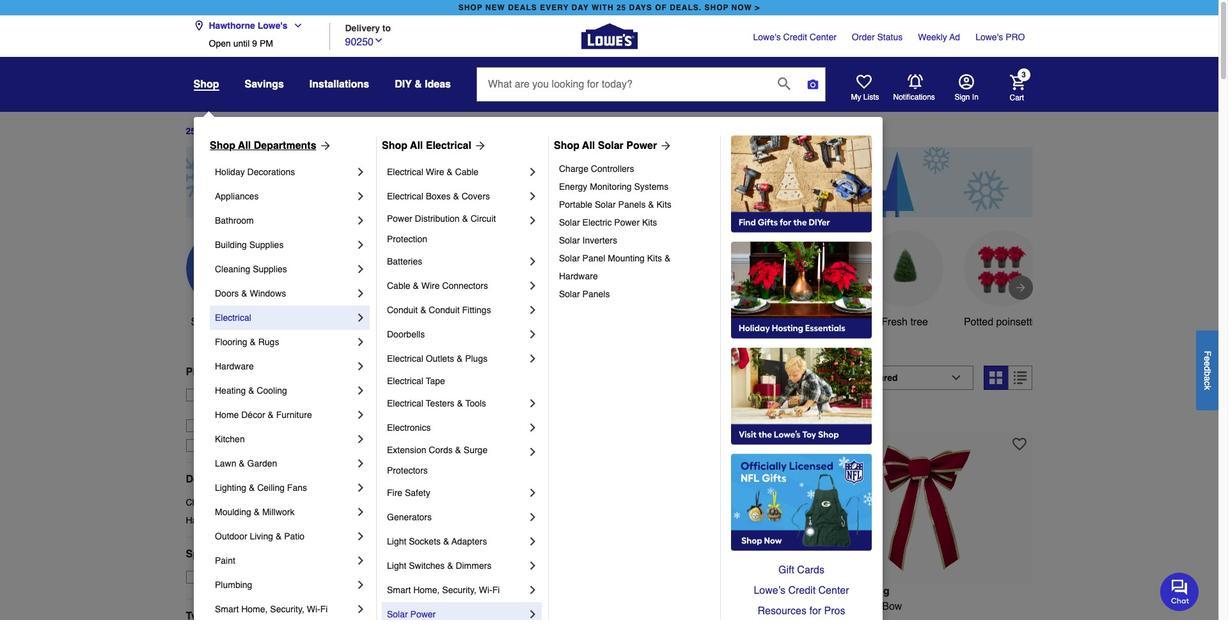 Task type: describe. For each thing, give the bounding box(es) containing it.
& left patio
[[276, 532, 282, 542]]

in inside holiday living 8.5-in w red bow
[[837, 601, 845, 613]]

savings inside button
[[498, 317, 534, 328]]

electrical up electrical wire & cable link
[[426, 140, 471, 152]]

decorations for hanukkah decorations
[[229, 515, 276, 526]]

holiday for holiday decorations
[[215, 167, 245, 177]]

1 horizontal spatial pickup
[[250, 390, 277, 400]]

center for lowe's credit center
[[818, 585, 849, 597]]

wi- for right smart home, security, wi-fi link
[[479, 585, 492, 596]]

1 vertical spatial 25
[[186, 126, 196, 136]]

electrical testers & tools
[[387, 399, 486, 409]]

198 products in holiday decorations
[[376, 372, 633, 390]]

chevron right image for solar power link at bottom left
[[526, 608, 539, 620]]

holiday for holiday living 8.5-in w red bow
[[820, 586, 857, 597]]

officially licensed n f l gifts. shop now. image
[[731, 454, 872, 551]]

0 vertical spatial panels
[[618, 200, 646, 210]]

compare for 1001813120 element
[[399, 410, 436, 420]]

paint
[[215, 556, 235, 566]]

installations button
[[310, 73, 369, 96]]

new
[[485, 3, 505, 12]]

doors & windows
[[215, 288, 286, 299]]

hanging decoration button
[[672, 230, 749, 345]]

chevron right image for conduit & conduit fittings
[[526, 304, 539, 317]]

conduit & conduit fittings
[[387, 305, 491, 315]]

5013254527 element
[[820, 408, 880, 421]]

shop for shop all solar power
[[554, 140, 580, 152]]

tools
[[465, 399, 486, 409]]

chevron right image for fire safety
[[526, 487, 539, 500]]

order status link
[[852, 31, 903, 43]]

1 vertical spatial smart home, security, wi-fi
[[215, 604, 328, 615]]

search image
[[778, 77, 791, 90]]

windows
[[250, 288, 286, 299]]

chevron right image for paint
[[354, 555, 367, 567]]

chat invite button image
[[1160, 573, 1199, 612]]

chevron right image for batteries link
[[526, 255, 539, 268]]

home
[[215, 410, 239, 420]]

moulding
[[215, 507, 251, 517]]

switches
[[409, 561, 445, 571]]

chevron right image for power distribution & circuit protection
[[526, 214, 539, 227]]

chevron right image for hardware link
[[354, 360, 367, 373]]

resources for pros
[[758, 606, 845, 617]]

red
[[861, 601, 879, 613]]

0 horizontal spatial home,
[[241, 604, 268, 615]]

>
[[755, 3, 760, 12]]

hardware inside hardware link
[[215, 361, 254, 372]]

tree for fresh tree
[[910, 317, 928, 328]]

conduit & conduit fittings link
[[387, 298, 526, 322]]

chevron right image for extension cords & surge protectors
[[526, 446, 539, 459]]

holiday decorations link
[[215, 160, 354, 184]]

0 horizontal spatial pickup
[[186, 366, 219, 378]]

outdoor living & patio link
[[215, 525, 354, 549]]

0 vertical spatial delivery
[[345, 23, 380, 33]]

20.62- inside 100-count 20.62-ft multicolor incandescent plug-in christmas string lights
[[648, 601, 677, 613]]

0 horizontal spatial departments
[[186, 474, 248, 485]]

shop for shop all electrical
[[382, 140, 407, 152]]

decorations for holiday decorations
[[247, 167, 295, 177]]

hanging
[[691, 317, 729, 328]]

holiday for holiday living 100-count 20.62-ft white incandescent plug- in christmas string lights
[[376, 586, 413, 597]]

every
[[540, 3, 569, 12]]

& left rugs
[[250, 337, 256, 347]]

fi for right smart home, security, wi-fi link
[[492, 585, 500, 596]]

shop all departments link
[[210, 138, 332, 154]]

all for solar
[[582, 140, 595, 152]]

kits for solar electric power kits
[[642, 217, 657, 228]]

1 e from the top
[[1203, 356, 1213, 361]]

camera image
[[807, 78, 819, 91]]

1 vertical spatial savings button
[[478, 230, 554, 330]]

& left the plugs
[[457, 354, 463, 364]]

1 horizontal spatial smart home, security, wi-fi
[[387, 585, 500, 596]]

chevron right image for electrical outlets & plugs
[[526, 352, 539, 365]]

solar power link
[[387, 603, 526, 620]]

location image
[[193, 20, 204, 31]]

chevron right image for electrical link
[[354, 312, 367, 324]]

plumbing link
[[215, 573, 354, 597]]

building supplies link
[[215, 233, 354, 257]]

2 vertical spatial delivery
[[225, 441, 257, 451]]

fi for leftmost smart home, security, wi-fi link
[[320, 604, 328, 615]]

visit the lowe's toy shop. image
[[731, 348, 872, 445]]

holiday down the plugs
[[485, 372, 540, 390]]

wi- for leftmost smart home, security, wi-fi link
[[307, 604, 320, 615]]

hanging decoration
[[686, 317, 734, 343]]

hardware inside the solar panel mounting kits & hardware
[[559, 271, 598, 281]]

in inside the holiday living 100-count 20.62-ft white incandescent plug- in christmas string lights
[[376, 616, 384, 620]]

1 vertical spatial delivery
[[232, 366, 272, 378]]

ceiling
[[257, 483, 285, 493]]

0 horizontal spatial smart home, security, wi-fi link
[[215, 597, 354, 620]]

0 vertical spatial security,
[[442, 585, 476, 596]]

chevron right image for electrical wire & cable
[[526, 166, 539, 178]]

0 vertical spatial 25
[[617, 3, 626, 12]]

f e e d b a c k
[[1203, 351, 1213, 390]]

electrical wire & cable
[[387, 167, 479, 177]]

light for light switches & dimmers
[[387, 561, 406, 571]]

tree for artificial tree
[[332, 317, 350, 328]]

doorbells
[[387, 329, 425, 340]]

& up led
[[420, 305, 426, 315]]

& right diy
[[415, 79, 422, 90]]

patio
[[284, 532, 305, 542]]

light for light sockets & adapters
[[387, 537, 406, 547]]

shop all deals
[[191, 317, 257, 328]]

chevron right image for the home décor & furniture link
[[354, 409, 367, 422]]

incandescent inside the holiday living 100-count 20.62-ft white incandescent plug- in christmas string lights
[[493, 601, 554, 613]]

& inside extension cords & surge protectors
[[455, 445, 461, 455]]

days
[[629, 3, 652, 12]]

supplies for cleaning supplies
[[253, 264, 287, 274]]

plug- inside 100-count 20.62-ft multicolor incandescent plug-in christmas string lights
[[598, 616, 622, 620]]

nearby
[[289, 403, 317, 413]]

garden
[[247, 459, 277, 469]]

decorations for christmas decorations
[[229, 498, 276, 508]]

lowe's home improvement notification center image
[[907, 74, 923, 90]]

power down switches
[[410, 610, 436, 620]]

& right lawn
[[239, 459, 245, 469]]

& left millwork
[[254, 507, 260, 517]]

deals inside shop all deals button
[[231, 317, 257, 328]]

25 days of deals link
[[186, 126, 257, 136]]

batteries link
[[387, 249, 526, 274]]

100- inside 100-count 20.62-ft multicolor incandescent plug-in christmas string lights
[[598, 601, 618, 613]]

potted poinsettia
[[964, 317, 1040, 328]]

25 days of deals. shop new deals every day. while supplies last. image
[[186, 147, 1033, 217]]

fast delivery
[[205, 441, 257, 451]]

ad
[[950, 32, 960, 42]]

& up electrical boxes & covers link
[[447, 167, 453, 177]]

christmas inside the holiday living 100-count 20.62-ft white incandescent plug- in christmas string lights
[[387, 616, 433, 620]]

100- inside the holiday living 100-count 20.62-ft white incandescent plug- in christmas string lights
[[376, 601, 396, 613]]

distribution
[[415, 214, 460, 224]]

electrical outlets & plugs link
[[387, 347, 526, 371]]

gift cards link
[[731, 560, 872, 581]]

sign
[[955, 93, 970, 102]]

moulding & millwork link
[[215, 500, 354, 525]]

of
[[655, 3, 667, 12]]

solar for panel
[[559, 253, 580, 264]]

0 vertical spatial departments
[[254, 140, 316, 152]]

charge controllers link
[[559, 160, 711, 178]]

white button
[[769, 230, 846, 330]]

lowe's down free store pickup today at:
[[251, 403, 278, 413]]

electrical outlets & plugs
[[387, 354, 488, 364]]

0 vertical spatial in
[[469, 372, 481, 390]]

lowe's
[[754, 585, 785, 597]]

chevron right image for bathroom
[[354, 214, 367, 227]]

generators link
[[387, 505, 526, 530]]

lights inside 100-count 20.62-ft multicolor incandescent plug-in christmas string lights
[[711, 616, 739, 620]]

cords
[[429, 445, 453, 455]]

electrical boxes & covers
[[387, 191, 490, 201]]

home décor & furniture link
[[215, 403, 354, 427]]

hawthorne lowe's & nearby stores button
[[205, 402, 344, 414]]

monitoring
[[590, 182, 632, 192]]

chevron right image for kitchen link
[[354, 433, 367, 446]]

chevron right image for electrical testers & tools "link" on the left bottom
[[526, 397, 539, 410]]

living for patio
[[250, 532, 273, 542]]

chevron right image for electrical boxes & covers
[[526, 190, 539, 203]]

solar power
[[387, 610, 436, 620]]

2 horizontal spatial arrow right image
[[1014, 281, 1027, 294]]

& left the tools
[[457, 399, 463, 409]]

shop all electrical
[[382, 140, 471, 152]]

charge
[[559, 164, 588, 174]]

of
[[222, 126, 231, 136]]

chevron right image for outdoor living & patio
[[354, 530, 367, 543]]

sale
[[223, 572, 241, 583]]

electrical up flooring
[[215, 313, 251, 323]]

electrical for electrical testers & tools
[[387, 399, 423, 409]]

w
[[848, 601, 858, 613]]

power inside power distribution & circuit protection
[[387, 214, 412, 224]]

0 horizontal spatial smart
[[215, 604, 239, 615]]

& down batteries
[[413, 281, 419, 291]]

lowe's credit center
[[754, 585, 849, 597]]

in inside 100-count 20.62-ft multicolor incandescent plug-in christmas string lights
[[622, 616, 630, 620]]

20.62- inside the holiday living 100-count 20.62-ft white incandescent plug- in christmas string lights
[[426, 601, 455, 613]]

my lists link
[[851, 74, 879, 102]]

1 horizontal spatial cable
[[455, 167, 479, 177]]

millwork
[[262, 507, 295, 517]]

systems
[[634, 182, 669, 192]]

hardware link
[[215, 354, 354, 379]]

chevron right image for appliances link
[[354, 190, 367, 203]]

lowe's home improvement account image
[[959, 74, 974, 90]]

flooring & rugs
[[215, 337, 279, 347]]

electrical for electrical outlets & plugs
[[387, 354, 423, 364]]

chevron right image for doors & windows
[[354, 287, 367, 300]]

90250 button
[[345, 33, 384, 50]]

& down systems
[[648, 200, 654, 210]]

for
[[809, 606, 821, 617]]

covers
[[462, 191, 490, 201]]

white inside the holiday living 100-count 20.62-ft white incandescent plug- in christmas string lights
[[464, 601, 490, 613]]

diy & ideas button
[[395, 73, 451, 96]]

1001813120 element
[[376, 408, 436, 421]]

order
[[852, 32, 875, 42]]

special offers button
[[186, 538, 355, 571]]

arrow right image
[[316, 139, 332, 152]]

decoration
[[686, 332, 734, 343]]

chevron right image for light sockets & adapters
[[526, 535, 539, 548]]

chevron right image for plumbing link
[[354, 579, 367, 592]]

kits for solar panel mounting kits & hardware
[[647, 253, 662, 264]]

lowe's credit center link
[[753, 31, 837, 43]]

0 vertical spatial wire
[[426, 167, 444, 177]]

grid view image
[[990, 372, 1003, 384]]

potted poinsettia button
[[964, 230, 1040, 330]]

& right the doors
[[241, 288, 247, 299]]

protection
[[387, 234, 427, 244]]

ft inside 100-count 20.62-ft multicolor incandescent plug-in christmas string lights
[[677, 601, 683, 613]]

batteries
[[387, 257, 422, 267]]



Task type: vqa. For each thing, say whether or not it's contained in the screenshot.
Shop corresponding to Shop
yes



Task type: locate. For each thing, give the bounding box(es) containing it.
lighting & ceiling fans link
[[215, 476, 354, 500]]

hawthorne for hawthorne lowe's
[[209, 20, 255, 31]]

living inside the holiday living 100-count 20.62-ft white incandescent plug- in christmas string lights
[[415, 586, 446, 597]]

kits inside the solar panel mounting kits & hardware
[[647, 253, 662, 264]]

chevron right image for moulding & millwork
[[354, 506, 367, 519]]

light inside "light switches & dimmers" "link"
[[387, 561, 406, 571]]

all for deals
[[217, 317, 228, 328]]

1 conduit from the left
[[387, 305, 418, 315]]

all for departments
[[238, 140, 251, 152]]

0 horizontal spatial in
[[376, 616, 384, 620]]

pickup up free
[[186, 366, 219, 378]]

chevron right image for the doorbells link
[[526, 328, 539, 341]]

home, down "plumbing"
[[241, 604, 268, 615]]

days
[[198, 126, 220, 136]]

solar for power
[[387, 610, 408, 620]]

& right sockets
[[443, 537, 449, 547]]

decorations
[[247, 167, 295, 177], [545, 372, 633, 390], [229, 498, 276, 508], [229, 515, 276, 526]]

e up the d at the right bottom
[[1203, 356, 1213, 361]]

living for in
[[859, 586, 890, 597]]

1 vertical spatial wi-
[[307, 604, 320, 615]]

electrical for electrical boxes & covers
[[387, 191, 423, 201]]

1 horizontal spatial ft
[[677, 601, 683, 613]]

plugs
[[465, 354, 488, 364]]

credit for lowe's
[[788, 585, 816, 597]]

heart outline image
[[791, 437, 805, 451]]

2 incandescent from the left
[[732, 601, 793, 613]]

lowe's home improvement logo image
[[581, 8, 637, 64]]

electrical down shop all electrical
[[387, 167, 423, 177]]

2 string from the left
[[682, 616, 709, 620]]

tree inside button
[[332, 317, 350, 328]]

1 20.62- from the left
[[426, 601, 455, 613]]

resources
[[758, 606, 807, 617]]

lighting
[[215, 483, 246, 493]]

chevron down image
[[288, 20, 303, 31]]

chevron right image for generators
[[526, 511, 539, 524]]

departments down lawn
[[186, 474, 248, 485]]

departments element
[[186, 473, 355, 486]]

all up electrical wire & cable
[[410, 140, 423, 152]]

lawn & garden
[[215, 459, 277, 469]]

2 e from the top
[[1203, 361, 1213, 366]]

1 vertical spatial light
[[387, 561, 406, 571]]

tree right the artificial
[[332, 317, 350, 328]]

holiday up appliances
[[215, 167, 245, 177]]

ft left "multicolor"
[[677, 601, 683, 613]]

center left order
[[810, 32, 837, 42]]

light sockets & adapters
[[387, 537, 487, 547]]

shop for shop all deals
[[191, 317, 215, 328]]

lights inside the holiday living 100-count 20.62-ft white incandescent plug- in christmas string lights
[[466, 616, 493, 620]]

electrical for electrical tape
[[387, 376, 423, 386]]

0 vertical spatial credit
[[783, 32, 807, 42]]

0 vertical spatial smart home, security, wi-fi
[[387, 585, 500, 596]]

delivery up the lawn & garden
[[225, 441, 257, 451]]

0 vertical spatial shop
[[193, 79, 219, 90]]

0 horizontal spatial string
[[436, 616, 463, 620]]

1 vertical spatial hardware
[[215, 361, 254, 372]]

2 count from the left
[[618, 601, 645, 613]]

charge controllers
[[559, 164, 634, 174]]

2 tree from the left
[[910, 317, 928, 328]]

shop for shop all departments
[[210, 140, 235, 152]]

1 horizontal spatial 20.62-
[[648, 601, 677, 613]]

all inside shop all deals button
[[217, 317, 228, 328]]

decorations inside holiday decorations link
[[247, 167, 295, 177]]

potted
[[964, 317, 993, 328]]

1 vertical spatial pickup
[[250, 390, 277, 400]]

0 horizontal spatial living
[[250, 532, 273, 542]]

& right cords
[[455, 445, 461, 455]]

solar for inverters
[[559, 235, 580, 246]]

panel
[[582, 253, 605, 264]]

shop up electrical wire & cable
[[382, 140, 407, 152]]

delivery up heating & cooling
[[232, 366, 272, 378]]

cable & wire connectors
[[387, 281, 488, 291]]

building supplies
[[215, 240, 284, 250]]

kitchen
[[215, 434, 245, 445]]

tree right fresh
[[910, 317, 928, 328]]

0 vertical spatial hawthorne
[[209, 20, 255, 31]]

christmas decorations link
[[186, 496, 355, 509]]

0 vertical spatial savings button
[[245, 73, 284, 96]]

20.62- down light switches & dimmers
[[426, 601, 455, 613]]

light down generators
[[387, 537, 406, 547]]

0 vertical spatial home,
[[413, 585, 440, 596]]

holiday living 8.5-in w red bow
[[820, 586, 902, 613]]

plug- inside the holiday living 100-count 20.62-ft white incandescent plug- in christmas string lights
[[557, 601, 580, 613]]

security, up solar power link at bottom left
[[442, 585, 476, 596]]

& left ceiling
[[249, 483, 255, 493]]

bow
[[882, 601, 902, 613]]

0 horizontal spatial security,
[[270, 604, 304, 615]]

holiday decorations
[[215, 167, 295, 177]]

2 light from the top
[[387, 561, 406, 571]]

lists
[[863, 93, 879, 102]]

0 horizontal spatial savings button
[[245, 73, 284, 96]]

electrical for electrical wire & cable
[[387, 167, 423, 177]]

1 horizontal spatial smart
[[387, 585, 411, 596]]

hawthorne down store
[[205, 403, 248, 413]]

2 conduit from the left
[[429, 305, 460, 315]]

0 vertical spatial light
[[387, 537, 406, 547]]

1 horizontal spatial arrow right image
[[657, 139, 672, 152]]

center up 8.5-
[[818, 585, 849, 597]]

chevron right image for lawn & garden
[[354, 457, 367, 470]]

arrow right image inside shop all electrical link
[[471, 139, 487, 152]]

holiday inside holiday living 8.5-in w red bow
[[820, 586, 857, 597]]

fire safety
[[387, 488, 430, 498]]

hawthorne up open until 9 pm
[[209, 20, 255, 31]]

shop for shop
[[193, 79, 219, 90]]

hawthorne
[[209, 20, 255, 31], [205, 403, 248, 413]]

0 vertical spatial wi-
[[479, 585, 492, 596]]

extension cords & surge protectors link
[[387, 440, 526, 481]]

1 horizontal spatial 25
[[617, 3, 626, 12]]

& left circuit
[[462, 214, 468, 224]]

1 horizontal spatial home,
[[413, 585, 440, 596]]

1 vertical spatial credit
[[788, 585, 816, 597]]

1 horizontal spatial christmas
[[387, 616, 433, 620]]

0 vertical spatial center
[[810, 32, 837, 42]]

supplies inside cleaning supplies link
[[253, 264, 287, 274]]

power up 'charge controllers' link
[[626, 140, 657, 152]]

1 vertical spatial departments
[[186, 474, 248, 485]]

conduit down the cable & wire connectors
[[429, 305, 460, 315]]

deals right of
[[233, 126, 257, 136]]

decorations inside the christmas decorations link
[[229, 498, 276, 508]]

shop
[[210, 140, 235, 152], [382, 140, 407, 152], [554, 140, 580, 152]]

christmas inside 100-count 20.62-ft multicolor incandescent plug-in christmas string lights
[[633, 616, 679, 620]]

2 compare from the left
[[843, 410, 880, 420]]

0 vertical spatial savings
[[245, 79, 284, 90]]

2 shop from the left
[[382, 140, 407, 152]]

solar panel mounting kits & hardware link
[[559, 249, 711, 285]]

1 horizontal spatial 100-
[[598, 601, 618, 613]]

0 horizontal spatial shop
[[458, 3, 483, 12]]

solar inverters
[[559, 235, 617, 246]]

1 vertical spatial savings
[[498, 317, 534, 328]]

chevron right image for lighting & ceiling fans link
[[354, 482, 367, 494]]

0 horizontal spatial tree
[[332, 317, 350, 328]]

smart home, security, wi-fi down light switches & dimmers
[[387, 585, 500, 596]]

fi up solar power link at bottom left
[[492, 585, 500, 596]]

wi- down dimmers at the bottom of the page
[[479, 585, 492, 596]]

100-count 20.62-ft multicolor incandescent plug-in christmas string lights link
[[598, 586, 811, 620]]

portable solar panels & kits link
[[559, 196, 711, 214]]

smart home, security, wi-fi link
[[387, 578, 526, 603], [215, 597, 354, 620]]

electronics link
[[387, 416, 526, 440]]

savings up 198 products in holiday decorations
[[498, 317, 534, 328]]

0 horizontal spatial lights
[[466, 616, 493, 620]]

shop
[[193, 79, 219, 90], [191, 317, 215, 328]]

count inside 100-count 20.62-ft multicolor incandescent plug-in christmas string lights
[[618, 601, 645, 613]]

1 horizontal spatial count
[[618, 601, 645, 613]]

2 horizontal spatial shop
[[554, 140, 580, 152]]

1 vertical spatial in
[[837, 601, 845, 613]]

2 shop from the left
[[705, 3, 729, 12]]

1 vertical spatial cable
[[387, 281, 410, 291]]

Search Query text field
[[477, 68, 768, 101]]

all inside shop all electrical link
[[410, 140, 423, 152]]

heating & cooling
[[215, 386, 287, 396]]

2 horizontal spatial in
[[972, 93, 979, 102]]

0 horizontal spatial christmas
[[186, 498, 226, 508]]

find gifts for the diyer. image
[[731, 136, 872, 233]]

lights down dimmers at the bottom of the page
[[466, 616, 493, 620]]

0 horizontal spatial white
[[464, 601, 490, 613]]

arrow right image inside shop all solar power link
[[657, 139, 672, 152]]

all inside shop all departments link
[[238, 140, 251, 152]]

artificial tree button
[[283, 230, 360, 330]]

1 vertical spatial shop
[[191, 317, 215, 328]]

list view image
[[1014, 372, 1027, 384]]

all up charge controllers
[[582, 140, 595, 152]]

& up 'heating'
[[222, 366, 230, 378]]

smart home, security, wi-fi link down paint 'link'
[[215, 597, 354, 620]]

departments
[[254, 140, 316, 152], [186, 474, 248, 485]]

1 horizontal spatial white
[[794, 317, 821, 328]]

fi down plumbing link
[[320, 604, 328, 615]]

light switches & dimmers
[[387, 561, 492, 571]]

electrical boxes & covers link
[[387, 184, 526, 209]]

cable & wire connectors link
[[387, 274, 526, 298]]

shop inside shop all deals button
[[191, 317, 215, 328]]

0 horizontal spatial shop
[[210, 140, 235, 152]]

chevron right image for electronics
[[526, 422, 539, 434]]

hardware down flooring
[[215, 361, 254, 372]]

electrical inside "link"
[[387, 399, 423, 409]]

1 horizontal spatial security,
[[442, 585, 476, 596]]

gift
[[778, 565, 794, 576]]

delivery
[[345, 23, 380, 33], [232, 366, 272, 378], [225, 441, 257, 451]]

1 horizontal spatial hardware
[[559, 271, 598, 281]]

1 horizontal spatial savings button
[[478, 230, 554, 330]]

notifications
[[893, 93, 935, 102]]

string inside the holiday living 100-count 20.62-ft white incandescent plug- in christmas string lights
[[436, 616, 463, 620]]

1 100- from the left
[[376, 601, 396, 613]]

hardware up solar panels
[[559, 271, 598, 281]]

smart up the solar power
[[387, 585, 411, 596]]

in inside button
[[972, 93, 979, 102]]

kits inside the "portable solar panels & kits" link
[[657, 200, 672, 210]]

kits inside solar electric power kits link
[[642, 217, 657, 228]]

ft inside the holiday living 100-count 20.62-ft white incandescent plug- in christmas string lights
[[455, 601, 461, 613]]

compare inside 1001813120 element
[[399, 410, 436, 420]]

hanukkah decorations
[[186, 515, 276, 526]]

holiday inside the holiday living 100-count 20.62-ft white incandescent plug- in christmas string lights
[[376, 586, 413, 597]]

0 vertical spatial cable
[[455, 167, 479, 177]]

1 shop from the left
[[210, 140, 235, 152]]

string inside 100-count 20.62-ft multicolor incandescent plug-in christmas string lights
[[682, 616, 709, 620]]

white inside button
[[794, 317, 821, 328]]

arrow right image
[[471, 139, 487, 152], [657, 139, 672, 152], [1014, 281, 1027, 294]]

lowe's
[[258, 20, 288, 31], [753, 32, 781, 42], [976, 32, 1003, 42], [251, 403, 278, 413]]

1 vertical spatial hawthorne
[[205, 403, 248, 413]]

lowe's pro link
[[976, 31, 1025, 43]]

solar panel mounting kits & hardware
[[559, 253, 673, 281]]

chevron right image for holiday decorations
[[354, 166, 367, 178]]

1 horizontal spatial tree
[[910, 317, 928, 328]]

lowe's left pro
[[976, 32, 1003, 42]]

home, down switches
[[413, 585, 440, 596]]

savings down pm
[[245, 79, 284, 90]]

compare for 5013254527 element
[[843, 410, 880, 420]]

arrow right image up 'charge controllers' link
[[657, 139, 672, 152]]

living down hanukkah decorations link on the bottom left
[[250, 532, 273, 542]]

chevron right image for heating & cooling link at the left bottom
[[354, 384, 367, 397]]

1 light from the top
[[387, 537, 406, 547]]

1 horizontal spatial smart home, security, wi-fi link
[[387, 578, 526, 603]]

0 vertical spatial supplies
[[249, 240, 284, 250]]

lowe's home improvement lists image
[[856, 74, 872, 90]]

chevron right image for building supplies
[[354, 239, 367, 251]]

& inside power distribution & circuit protection
[[462, 214, 468, 224]]

in
[[972, 93, 979, 102], [376, 616, 384, 620], [622, 616, 630, 620]]

smart home, security, wi-fi down plumbing link
[[215, 604, 328, 615]]

living up red
[[859, 586, 890, 597]]

& right décor
[[268, 410, 274, 420]]

k
[[1203, 386, 1213, 390]]

panels up solar electric power kits link at the top
[[618, 200, 646, 210]]

1 vertical spatial security,
[[270, 604, 304, 615]]

wire up conduit & conduit fittings
[[421, 281, 440, 291]]

hawthorne for hawthorne lowe's & nearby stores
[[205, 403, 248, 413]]

light inside light sockets & adapters link
[[387, 537, 406, 547]]

0 horizontal spatial cable
[[387, 281, 410, 291]]

2 vertical spatial kits
[[647, 253, 662, 264]]

kits up solar inverters link
[[642, 217, 657, 228]]

shop all solar power link
[[554, 138, 672, 154]]

string down "multicolor"
[[682, 616, 709, 620]]

departments up holiday decorations link
[[254, 140, 316, 152]]

electronics
[[387, 423, 431, 433]]

0 vertical spatial fi
[[492, 585, 500, 596]]

all up flooring
[[217, 317, 228, 328]]

chevron right image
[[354, 166, 367, 178], [526, 166, 539, 178], [526, 190, 539, 203], [354, 214, 367, 227], [526, 214, 539, 227], [354, 239, 367, 251], [354, 263, 367, 276], [354, 287, 367, 300], [526, 304, 539, 317], [354, 336, 367, 349], [526, 352, 539, 365], [526, 422, 539, 434], [526, 446, 539, 459], [354, 457, 367, 470], [526, 487, 539, 500], [354, 506, 367, 519], [526, 511, 539, 524], [354, 530, 367, 543], [526, 535, 539, 548], [354, 555, 367, 567]]

solar for electric
[[559, 217, 580, 228]]

wire up boxes
[[426, 167, 444, 177]]

décor
[[241, 410, 265, 420]]

cable up covers
[[455, 167, 479, 177]]

christmas decorations
[[186, 498, 276, 508]]

lawn & garden link
[[215, 452, 354, 476]]

1 tree from the left
[[332, 317, 350, 328]]

0 horizontal spatial ft
[[455, 601, 461, 613]]

1 horizontal spatial plug-
[[598, 616, 622, 620]]

20.62- left "multicolor"
[[648, 601, 677, 613]]

panels down the solar panel mounting kits & hardware
[[582, 289, 610, 299]]

1 vertical spatial kits
[[642, 217, 657, 228]]

lowe's down >
[[753, 32, 781, 42]]

1 horizontal spatial in
[[622, 616, 630, 620]]

holiday hosting essentials. image
[[731, 242, 872, 339]]

chevron down image
[[374, 35, 384, 45]]

doors & windows link
[[215, 281, 354, 306]]

shop left now
[[705, 3, 729, 12]]

lights down "multicolor"
[[711, 616, 739, 620]]

25
[[617, 3, 626, 12], [186, 126, 196, 136]]

light left switches
[[387, 561, 406, 571]]

pros
[[824, 606, 845, 617]]

shop left new
[[458, 3, 483, 12]]

living inside holiday living 8.5-in w red bow
[[859, 586, 890, 597]]

1 vertical spatial wire
[[421, 281, 440, 291]]

supplies inside building supplies link
[[249, 240, 284, 250]]

shop new deals every day with 25 days of deals. shop now > link
[[456, 0, 763, 15]]

& down today
[[281, 403, 287, 413]]

& right store
[[248, 386, 254, 396]]

day
[[572, 3, 589, 12]]

in down the plugs
[[469, 372, 481, 390]]

hawthorne lowe's & nearby stores
[[205, 403, 344, 413]]

1 string from the left
[[436, 616, 463, 620]]

security, down plumbing link
[[270, 604, 304, 615]]

1 horizontal spatial lights
[[711, 616, 739, 620]]

0 horizontal spatial wi-
[[307, 604, 320, 615]]

adapters
[[451, 537, 487, 547]]

1 horizontal spatial conduit
[[429, 305, 460, 315]]

decorations inside hanukkah decorations link
[[229, 515, 276, 526]]

& right boxes
[[453, 191, 459, 201]]

1 vertical spatial panels
[[582, 289, 610, 299]]

ideas
[[425, 79, 451, 90]]

2 20.62- from the left
[[648, 601, 677, 613]]

1 ft from the left
[[455, 601, 461, 613]]

1 horizontal spatial compare
[[843, 410, 880, 420]]

kits down solar inverters link
[[647, 253, 662, 264]]

2 100- from the left
[[598, 601, 618, 613]]

power down the "portable solar panels & kits" link
[[614, 217, 640, 228]]

fire
[[387, 488, 402, 498]]

paint link
[[215, 549, 354, 573]]

supplies for building supplies
[[249, 240, 284, 250]]

kits
[[657, 200, 672, 210], [642, 217, 657, 228], [647, 253, 662, 264]]

solar inside the solar panel mounting kits & hardware
[[559, 253, 580, 264]]

string right the solar power
[[436, 616, 463, 620]]

incandescent inside 100-count 20.62-ft multicolor incandescent plug-in christmas string lights
[[732, 601, 793, 613]]

artificial
[[293, 317, 329, 328]]

all for electrical
[[410, 140, 423, 152]]

& left dimmers at the bottom of the page
[[447, 561, 453, 571]]

holiday up 8.5-
[[820, 586, 857, 597]]

supplies up windows
[[253, 264, 287, 274]]

25 left days
[[186, 126, 196, 136]]

& inside the solar panel mounting kits & hardware
[[665, 253, 671, 264]]

chevron right image for "light switches & dimmers" "link"
[[526, 560, 539, 573]]

chevron right image for cleaning supplies
[[354, 263, 367, 276]]

1 horizontal spatial departments
[[254, 140, 316, 152]]

1 horizontal spatial living
[[415, 586, 446, 597]]

fire safety link
[[387, 481, 526, 505]]

1 horizontal spatial in
[[837, 601, 845, 613]]

cleaning supplies link
[[215, 257, 354, 281]]

chevron right image
[[354, 190, 367, 203], [526, 255, 539, 268], [526, 280, 539, 292], [354, 312, 367, 324], [526, 328, 539, 341], [354, 360, 367, 373], [354, 384, 367, 397], [526, 397, 539, 410], [354, 409, 367, 422], [354, 433, 367, 446], [354, 482, 367, 494], [526, 560, 539, 573], [354, 579, 367, 592], [526, 584, 539, 597], [354, 603, 367, 616], [526, 608, 539, 620]]

solar panels link
[[559, 285, 711, 303]]

1 vertical spatial deals
[[231, 317, 257, 328]]

living down switches
[[415, 586, 446, 597]]

lighting & ceiling fans
[[215, 483, 307, 493]]

products
[[406, 372, 464, 390]]

1 shop from the left
[[458, 3, 483, 12]]

1 vertical spatial home,
[[241, 604, 268, 615]]

in left w
[[837, 601, 845, 613]]

led button
[[380, 230, 457, 330]]

electrical left boxes
[[387, 191, 423, 201]]

electrical wire & cable link
[[387, 160, 526, 184]]

0 horizontal spatial in
[[469, 372, 481, 390]]

None search field
[[477, 67, 826, 113]]

1 horizontal spatial incandescent
[[732, 601, 793, 613]]

arrow right image for shop all electrical
[[471, 139, 487, 152]]

compare
[[399, 410, 436, 420], [843, 410, 880, 420]]

solar inverters link
[[559, 232, 711, 249]]

lowe's up pm
[[258, 20, 288, 31]]

1 lights from the left
[[466, 616, 493, 620]]

shop up charge
[[554, 140, 580, 152]]

lowe's credit center
[[753, 32, 837, 42]]

3 shop from the left
[[554, 140, 580, 152]]

0 horizontal spatial arrow right image
[[471, 139, 487, 152]]

0 vertical spatial smart
[[387, 585, 411, 596]]

tree inside 'button'
[[910, 317, 928, 328]]

0 vertical spatial kits
[[657, 200, 672, 210]]

chevron right image for flooring & rugs
[[354, 336, 367, 349]]

wire
[[426, 167, 444, 177], [421, 281, 440, 291]]

arrow right image up electrical wire & cable link
[[471, 139, 487, 152]]

on
[[209, 572, 221, 583]]

solar for panels
[[559, 289, 580, 299]]

0 horizontal spatial count
[[396, 601, 423, 613]]

heart outline image
[[1013, 437, 1027, 451]]

open
[[209, 38, 231, 49]]

1 horizontal spatial shop
[[705, 3, 729, 12]]

testers
[[426, 399, 455, 409]]

light switches & dimmers link
[[387, 554, 526, 578]]

1 horizontal spatial savings
[[498, 317, 534, 328]]

conduit up led
[[387, 305, 418, 315]]

compare inside 5013254527 element
[[843, 410, 880, 420]]

doors
[[215, 288, 239, 299]]

credit for lowe's
[[783, 32, 807, 42]]

cable down batteries
[[387, 281, 410, 291]]

lowe's pro
[[976, 32, 1025, 42]]

light sockets & adapters link
[[387, 530, 526, 554]]

arrow right image for shop all solar power
[[657, 139, 672, 152]]

0 horizontal spatial savings
[[245, 79, 284, 90]]

1 vertical spatial white
[[464, 601, 490, 613]]

kits down systems
[[657, 200, 672, 210]]

0 vertical spatial deals
[[233, 126, 257, 136]]

count
[[396, 601, 423, 613], [618, 601, 645, 613]]

in
[[469, 372, 481, 390], [837, 601, 845, 613]]

0 vertical spatial plug-
[[557, 601, 580, 613]]

1 compare from the left
[[399, 410, 436, 420]]

chevron right image for cable & wire connectors link
[[526, 280, 539, 292]]

outdoor living & patio
[[215, 532, 305, 542]]

0 horizontal spatial panels
[[582, 289, 610, 299]]

0 horizontal spatial plug-
[[557, 601, 580, 613]]

e up 'b'
[[1203, 361, 1213, 366]]

pickup up hawthorne lowe's & nearby stores button
[[250, 390, 277, 400]]

smart home, security, wi-fi link down dimmers at the bottom of the page
[[387, 578, 526, 603]]

resources for pros link
[[731, 601, 872, 620]]

all
[[238, 140, 251, 152], [410, 140, 423, 152], [582, 140, 595, 152], [217, 317, 228, 328]]

2 lights from the left
[[711, 616, 739, 620]]

count inside the holiday living 100-count 20.62-ft white incandescent plug- in christmas string lights
[[396, 601, 423, 613]]

center for lowe's credit center
[[810, 32, 837, 42]]

& down solar inverters link
[[665, 253, 671, 264]]

0 horizontal spatial hardware
[[215, 361, 254, 372]]

25 right "with"
[[617, 3, 626, 12]]

credit up 'resources for pros' link
[[788, 585, 816, 597]]

1 vertical spatial plug-
[[598, 616, 622, 620]]

all inside shop all solar power link
[[582, 140, 595, 152]]

living for count
[[415, 586, 446, 597]]

2 ft from the left
[[677, 601, 683, 613]]

90250
[[345, 36, 374, 48]]

living
[[250, 532, 273, 542], [415, 586, 446, 597], [859, 586, 890, 597]]

0 horizontal spatial smart home, security, wi-fi
[[215, 604, 328, 615]]

electrical up electronics
[[387, 399, 423, 409]]

lowe's home improvement cart image
[[1010, 75, 1025, 90]]

1 count from the left
[[396, 601, 423, 613]]

1 incandescent from the left
[[493, 601, 554, 613]]



